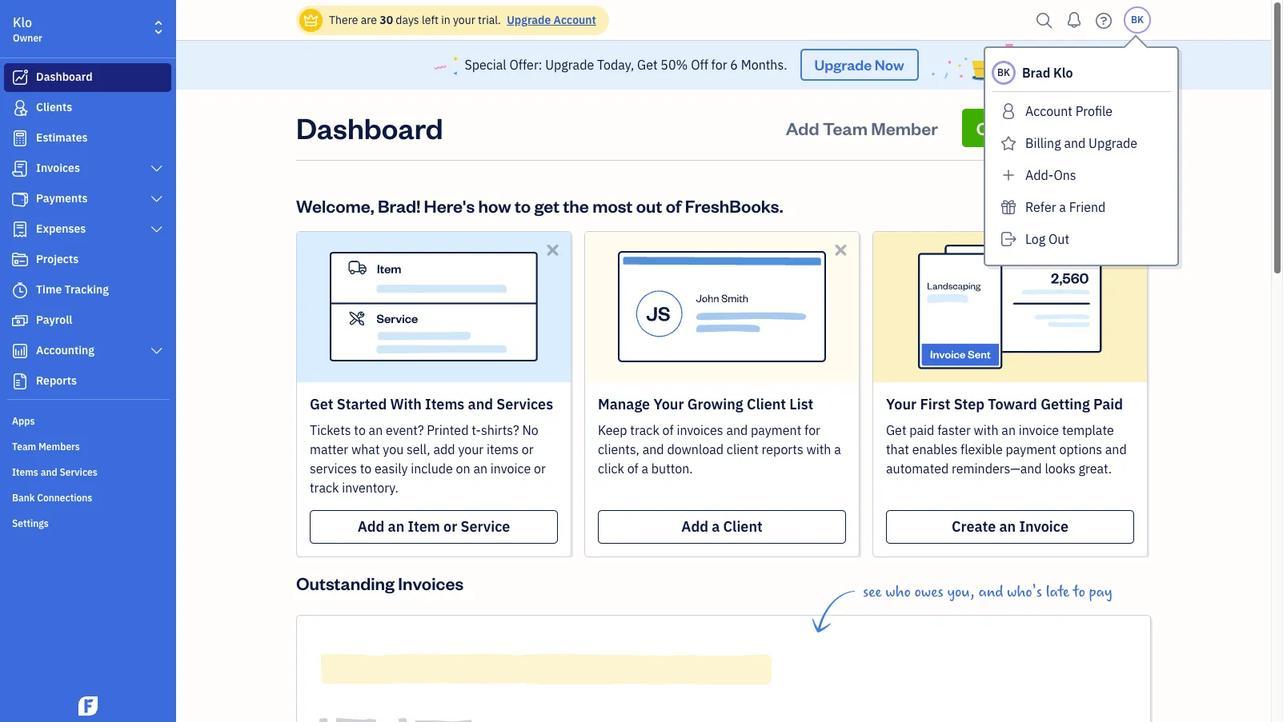 Task type: locate. For each thing, give the bounding box(es) containing it.
payment inside get paid faster with an invoice template that enables flexible payment options and automated reminders—and looks great.
[[1006, 442, 1056, 458]]

upgrade now link
[[800, 49, 919, 81]]

1 horizontal spatial payment
[[1006, 442, 1056, 458]]

team down apps
[[12, 441, 36, 453]]

2 chevron large down image from the top
[[149, 223, 164, 236]]

get
[[534, 194, 560, 217]]

chevron large down image
[[149, 163, 164, 175], [149, 223, 164, 236]]

your down 't-'
[[458, 442, 484, 458]]

faster
[[938, 422, 971, 438]]

2 horizontal spatial add
[[786, 117, 819, 139]]

1 horizontal spatial add
[[682, 518, 708, 536]]

estimate image
[[10, 130, 30, 147]]

include
[[411, 461, 453, 477]]

1 horizontal spatial dashboard
[[296, 109, 443, 146]]

0 horizontal spatial account
[[554, 13, 596, 27]]

1 vertical spatial payment
[[1006, 442, 1056, 458]]

great.
[[1079, 461, 1112, 477]]

1 vertical spatial your
[[458, 442, 484, 458]]

add inside 'link'
[[682, 518, 708, 536]]

sell,
[[407, 442, 430, 458]]

get left 50%
[[637, 57, 658, 73]]

account profile image
[[998, 98, 1019, 124]]

how
[[478, 194, 511, 217]]

client inside 'link'
[[723, 518, 763, 536]]

…
[[1073, 117, 1085, 139]]

friend
[[1069, 199, 1106, 215]]

0 horizontal spatial dashboard
[[36, 70, 93, 84]]

1 vertical spatial dashboard
[[296, 109, 443, 146]]

1 horizontal spatial for
[[805, 422, 821, 438]]

clients link
[[4, 94, 171, 122]]

klo owner
[[13, 14, 42, 44]]

0 vertical spatial dashboard
[[36, 70, 93, 84]]

of right out
[[666, 194, 682, 217]]

invoice down items
[[491, 461, 531, 477]]

chevron large down image up projects link at the left of page
[[149, 223, 164, 236]]

chevron large down image up payments link
[[149, 163, 164, 175]]

add
[[786, 117, 819, 139], [358, 518, 385, 536], [682, 518, 708, 536]]

1 vertical spatial chevron large down image
[[149, 223, 164, 236]]

a down "keep track of invoices and payment for clients, and download client reports with a click of a button."
[[712, 518, 720, 536]]

1 chevron large down image from the top
[[149, 193, 164, 206]]

of
[[666, 194, 682, 217], [663, 422, 674, 438], [627, 461, 639, 477]]

1 vertical spatial invoice
[[491, 461, 531, 477]]

items up printed
[[425, 395, 465, 414]]

a inside 'link'
[[712, 518, 720, 536]]

list
[[790, 395, 814, 414]]

upgrade right offer:
[[545, 57, 594, 73]]

payroll link
[[4, 307, 171, 335]]

0 vertical spatial services
[[497, 395, 553, 414]]

of left the invoices
[[663, 422, 674, 438]]

1 vertical spatial create
[[952, 518, 996, 536]]

dismiss image
[[832, 241, 850, 259]]

chevron large down image for accounting
[[149, 345, 164, 358]]

client down the client
[[723, 518, 763, 536]]

0 vertical spatial with
[[974, 422, 999, 438]]

1 vertical spatial team
[[12, 441, 36, 453]]

create new …
[[976, 117, 1085, 139]]

0 horizontal spatial bk
[[998, 66, 1010, 78]]

create an invoice
[[952, 518, 1069, 536]]

chevron large down image for payments
[[149, 193, 164, 206]]

to left pay
[[1073, 583, 1085, 602]]

bank connections
[[12, 492, 92, 504]]

that
[[886, 442, 909, 458]]

go to help image
[[1091, 8, 1117, 32]]

outstanding invoices
[[296, 572, 464, 595]]

chevron large down image up expenses 'link'
[[149, 193, 164, 206]]

invoices
[[677, 422, 723, 438]]

to left get
[[515, 194, 531, 217]]

0 horizontal spatial track
[[310, 480, 339, 496]]

50%
[[661, 57, 688, 73]]

for
[[711, 57, 727, 73], [805, 422, 821, 438]]

invoices up the payments
[[36, 161, 80, 175]]

upgrade account link
[[504, 13, 596, 27]]

0 vertical spatial account
[[554, 13, 596, 27]]

for down the list
[[805, 422, 821, 438]]

clients
[[36, 100, 72, 114]]

1 vertical spatial track
[[310, 480, 339, 496]]

0 vertical spatial invoices
[[36, 161, 80, 175]]

see who owes you, and who's late to pay
[[863, 583, 1113, 602]]

upgrade down profile
[[1089, 135, 1138, 151]]

your
[[654, 395, 684, 414], [886, 395, 917, 414]]

create up add ons image
[[976, 117, 1031, 139]]

add ons image
[[998, 163, 1019, 188]]

client left the list
[[747, 395, 786, 414]]

create down 'reminders—and'
[[952, 518, 996, 536]]

0 horizontal spatial team
[[12, 441, 36, 453]]

0 vertical spatial team
[[823, 117, 868, 139]]

1 horizontal spatial account
[[1026, 103, 1073, 119]]

1 vertical spatial for
[[805, 422, 821, 438]]

a
[[1059, 199, 1066, 215], [834, 442, 841, 458], [642, 461, 648, 477], [712, 518, 720, 536]]

or
[[522, 442, 534, 458], [534, 461, 546, 477], [444, 518, 457, 536]]

0 horizontal spatial invoices
[[36, 161, 80, 175]]

0 vertical spatial chevron large down image
[[149, 163, 164, 175]]

matter
[[310, 442, 348, 458]]

expenses
[[36, 222, 86, 236]]

add down inventory.
[[358, 518, 385, 536]]

get up that on the right bottom
[[886, 422, 907, 438]]

your up paid on the bottom right of page
[[886, 395, 917, 414]]

2 your from the left
[[886, 395, 917, 414]]

keep
[[598, 422, 627, 438]]

team left member
[[823, 117, 868, 139]]

log out
[[1026, 231, 1070, 247]]

0 horizontal spatial with
[[807, 442, 831, 458]]

1 vertical spatial bk
[[998, 66, 1010, 78]]

connections
[[37, 492, 92, 504]]

settings
[[12, 518, 49, 530]]

now
[[875, 56, 904, 74]]

time
[[36, 283, 62, 297]]

bk left brad
[[998, 66, 1010, 78]]

0 vertical spatial chevron large down image
[[149, 193, 164, 206]]

items and services
[[12, 467, 97, 479]]

1 vertical spatial klo
[[1054, 65, 1073, 81]]

your first step toward getting paid
[[886, 395, 1123, 414]]

payments link
[[4, 185, 171, 214]]

your right in
[[453, 13, 475, 27]]

what
[[351, 442, 380, 458]]

0 vertical spatial payment
[[751, 422, 802, 438]]

an up what
[[369, 422, 383, 438]]

1 vertical spatial chevron large down image
[[149, 345, 164, 358]]

get started with items and services
[[310, 395, 553, 414]]

bk right go to help icon
[[1131, 14, 1144, 26]]

get inside get paid faster with an invoice template that enables flexible payment options and automated reminders—and looks great.
[[886, 422, 907, 438]]

2 vertical spatial get
[[886, 422, 907, 438]]

add team member
[[786, 117, 938, 139]]

items up the bank
[[12, 467, 38, 479]]

clients,
[[598, 442, 640, 458]]

0 vertical spatial for
[[711, 57, 727, 73]]

1 vertical spatial client
[[723, 518, 763, 536]]

add-
[[1026, 167, 1054, 183]]

reports link
[[4, 367, 171, 396]]

with up flexible
[[974, 422, 999, 438]]

with inside "keep track of invoices and payment for clients, and download client reports with a click of a button."
[[807, 442, 831, 458]]

track inside "keep track of invoices and payment for clients, and download client reports with a click of a button."
[[630, 422, 660, 438]]

upgrade left now
[[815, 56, 872, 74]]

1 horizontal spatial team
[[823, 117, 868, 139]]

log out image
[[998, 227, 1019, 252]]

event?
[[386, 422, 424, 438]]

1 your from the left
[[654, 395, 684, 414]]

invoices inside main element
[[36, 161, 80, 175]]

an down toward at the right
[[1002, 422, 1016, 438]]

payment up reports
[[751, 422, 802, 438]]

0 horizontal spatial add
[[358, 518, 385, 536]]

0 vertical spatial create
[[976, 117, 1031, 139]]

chevron large down image
[[149, 193, 164, 206], [149, 345, 164, 358]]

add down button.
[[682, 518, 708, 536]]

add for add a client
[[682, 518, 708, 536]]

get for get paid faster with an invoice template that enables flexible payment options and automated reminders—and looks great.
[[886, 422, 907, 438]]

invoice
[[1019, 422, 1059, 438], [491, 461, 531, 477]]

1 horizontal spatial bk
[[1131, 14, 1144, 26]]

1 horizontal spatial klo
[[1054, 65, 1073, 81]]

with inside get paid faster with an invoice template that enables flexible payment options and automated reminders—and looks great.
[[974, 422, 999, 438]]

download
[[667, 442, 724, 458]]

report image
[[10, 374, 30, 390]]

klo
[[13, 14, 32, 30], [1054, 65, 1073, 81]]

your
[[453, 13, 475, 27], [458, 442, 484, 458]]

0 horizontal spatial services
[[60, 467, 97, 479]]

here's
[[424, 194, 475, 217]]

client image
[[10, 100, 30, 116]]

1 horizontal spatial invoices
[[398, 572, 464, 595]]

chevron large down image for invoices
[[149, 163, 164, 175]]

1 vertical spatial with
[[807, 442, 831, 458]]

get up tickets
[[310, 395, 334, 414]]

1 vertical spatial services
[[60, 467, 97, 479]]

2 chevron large down image from the top
[[149, 345, 164, 358]]

2 horizontal spatial get
[[886, 422, 907, 438]]

service
[[461, 518, 510, 536]]

services up bank connections link
[[60, 467, 97, 479]]

new
[[1035, 117, 1070, 139]]

0 vertical spatial invoice
[[1019, 422, 1059, 438]]

klo up owner
[[13, 14, 32, 30]]

0 vertical spatial your
[[453, 13, 475, 27]]

add inside button
[[786, 117, 819, 139]]

account
[[554, 13, 596, 27], [1026, 103, 1073, 119]]

0 vertical spatial or
[[522, 442, 534, 458]]

add down 'months.'
[[786, 117, 819, 139]]

payment up looks
[[1006, 442, 1056, 458]]

1 horizontal spatial track
[[630, 422, 660, 438]]

1 vertical spatial items
[[12, 467, 38, 479]]

refer
[[1026, 199, 1056, 215]]

create an invoice link
[[886, 511, 1134, 544]]

0 vertical spatial track
[[630, 422, 660, 438]]

toward
[[988, 395, 1037, 414]]

dashboard
[[36, 70, 93, 84], [296, 109, 443, 146]]

payroll
[[36, 313, 72, 327]]

invoice inside tickets to an event? printed t-shirts? no matter what you sell, add your items or services to easily include on an invoice or track inventory.
[[491, 461, 531, 477]]

0 vertical spatial items
[[425, 395, 465, 414]]

click
[[598, 461, 624, 477]]

your inside tickets to an event? printed t-shirts? no matter what you sell, add your items or services to easily include on an invoice or track inventory.
[[458, 442, 484, 458]]

track inside tickets to an event? printed t-shirts? no matter what you sell, add your items or services to easily include on an invoice or track inventory.
[[310, 480, 339, 496]]

paid
[[910, 422, 935, 438]]

outstanding
[[296, 572, 395, 595]]

klo right brad
[[1054, 65, 1073, 81]]

0 vertical spatial klo
[[13, 14, 32, 30]]

create inside dropdown button
[[976, 117, 1031, 139]]

0 vertical spatial bk
[[1131, 14, 1144, 26]]

invoices
[[36, 161, 80, 175], [398, 572, 464, 595]]

0 horizontal spatial invoice
[[491, 461, 531, 477]]

services up no
[[497, 395, 553, 414]]

1 vertical spatial get
[[310, 395, 334, 414]]

1 horizontal spatial your
[[886, 395, 917, 414]]

add team member button
[[771, 109, 953, 147]]

0 horizontal spatial items
[[12, 467, 38, 479]]

for left 6 at the right of page
[[711, 57, 727, 73]]

0 horizontal spatial get
[[310, 395, 334, 414]]

0 horizontal spatial for
[[711, 57, 727, 73]]

0 horizontal spatial your
[[654, 395, 684, 414]]

who's
[[1007, 583, 1042, 602]]

0 vertical spatial get
[[637, 57, 658, 73]]

chevron large down image down payroll link
[[149, 345, 164, 358]]

with
[[390, 395, 422, 414]]

apps link
[[4, 409, 171, 433]]

with
[[974, 422, 999, 438], [807, 442, 831, 458]]

invoice down toward at the right
[[1019, 422, 1059, 438]]

an inside get paid faster with an invoice template that enables flexible payment options and automated reminders—and looks great.
[[1002, 422, 1016, 438]]

1 chevron large down image from the top
[[149, 163, 164, 175]]

an left item
[[388, 518, 404, 536]]

an right 'on'
[[473, 461, 488, 477]]

6
[[730, 57, 738, 73]]

add-ons link
[[992, 163, 1171, 188]]

projects
[[36, 252, 79, 267]]

growing
[[687, 395, 743, 414]]

upgrade
[[507, 13, 551, 27], [815, 56, 872, 74], [545, 57, 594, 73], [1089, 135, 1138, 151]]

paid
[[1094, 395, 1123, 414]]

1 horizontal spatial with
[[974, 422, 999, 438]]

0 horizontal spatial klo
[[13, 14, 32, 30]]

there
[[329, 13, 358, 27]]

freshbooks image
[[75, 697, 101, 717]]

track down the services
[[310, 480, 339, 496]]

accounting
[[36, 343, 94, 358]]

track right keep in the left bottom of the page
[[630, 422, 660, 438]]

time tracking link
[[4, 276, 171, 305]]

with right reports
[[807, 442, 831, 458]]

invoices down add an item or service link
[[398, 572, 464, 595]]

apps
[[12, 415, 35, 428]]

of right click
[[627, 461, 639, 477]]

days
[[396, 13, 419, 27]]

your up the invoices
[[654, 395, 684, 414]]

0 horizontal spatial payment
[[751, 422, 802, 438]]

1 horizontal spatial invoice
[[1019, 422, 1059, 438]]

1 vertical spatial account
[[1026, 103, 1073, 119]]

account profile
[[1026, 103, 1113, 119]]



Task type: describe. For each thing, give the bounding box(es) containing it.
expenses link
[[4, 215, 171, 244]]

manage your growing client list
[[598, 395, 814, 414]]

items inside main element
[[12, 467, 38, 479]]

owes
[[915, 583, 944, 602]]

dashboard image
[[10, 70, 30, 86]]

log
[[1026, 231, 1046, 247]]

invoice image
[[10, 161, 30, 177]]

in
[[441, 13, 450, 27]]

you,
[[947, 583, 975, 602]]

1 horizontal spatial services
[[497, 395, 553, 414]]

money image
[[10, 313, 30, 329]]

are
[[361, 13, 377, 27]]

payment image
[[10, 191, 30, 207]]

get paid faster with an invoice template that enables flexible payment options and automated reminders—and looks great.
[[886, 422, 1127, 477]]

2 vertical spatial or
[[444, 518, 457, 536]]

upgrade right trial.
[[507, 13, 551, 27]]

bank
[[12, 492, 35, 504]]

payment inside "keep track of invoices and payment for clients, and download client reports with a click of a button."
[[751, 422, 802, 438]]

started
[[337, 395, 387, 414]]

create for create new …
[[976, 117, 1031, 139]]

klo inside klo owner
[[13, 14, 32, 30]]

add
[[433, 442, 455, 458]]

brad klo
[[1022, 65, 1073, 81]]

projects link
[[4, 246, 171, 275]]

freshbooks.
[[685, 194, 783, 217]]

keep track of invoices and payment for clients, and download client reports with a click of a button.
[[598, 422, 841, 477]]

getting
[[1041, 395, 1090, 414]]

add a client
[[682, 518, 763, 536]]

project image
[[10, 252, 30, 268]]

estimates link
[[4, 124, 171, 153]]

off
[[691, 57, 708, 73]]

team inside main element
[[12, 441, 36, 453]]

and inside get paid faster with an invoice template that enables flexible payment options and automated reminders—and looks great.
[[1105, 442, 1127, 458]]

1 vertical spatial or
[[534, 461, 546, 477]]

billing
[[1026, 135, 1061, 151]]

first
[[920, 395, 951, 414]]

estimates
[[36, 130, 88, 145]]

upgrade inside 'link'
[[815, 56, 872, 74]]

on
[[456, 461, 470, 477]]

dismiss image
[[544, 241, 562, 259]]

0 vertical spatial of
[[666, 194, 682, 217]]

and inside main element
[[41, 467, 57, 479]]

out
[[636, 194, 662, 217]]

reports
[[36, 374, 77, 388]]

1 horizontal spatial get
[[637, 57, 658, 73]]

items and services link
[[4, 460, 171, 484]]

create new … button
[[962, 109, 1151, 147]]

an left invoice
[[999, 518, 1016, 536]]

looks
[[1045, 461, 1076, 477]]

left
[[422, 13, 439, 27]]

inventory.
[[342, 480, 399, 496]]

t-
[[472, 422, 481, 438]]

member
[[871, 117, 938, 139]]

shirts?
[[481, 422, 519, 438]]

refer a friend
[[1026, 199, 1106, 215]]

profile
[[1076, 103, 1113, 119]]

1 vertical spatial of
[[663, 422, 674, 438]]

upgrade inside button
[[1089, 135, 1138, 151]]

main element
[[0, 0, 216, 723]]

dashboard link
[[4, 63, 171, 92]]

tracking
[[64, 283, 109, 297]]

settings link
[[4, 512, 171, 536]]

a right reports
[[834, 442, 841, 458]]

reminders—and
[[952, 461, 1042, 477]]

0 vertical spatial client
[[747, 395, 786, 414]]

search image
[[1032, 8, 1058, 32]]

team members link
[[4, 435, 171, 459]]

a right refer
[[1059, 199, 1066, 215]]

welcome, brad! here's how to get the most out of freshbooks.
[[296, 194, 783, 217]]

1 horizontal spatial items
[[425, 395, 465, 414]]

trial.
[[478, 13, 501, 27]]

see
[[863, 583, 882, 602]]

late
[[1046, 583, 1070, 602]]

special
[[465, 57, 507, 73]]

chart image
[[10, 343, 30, 359]]

2 vertical spatial of
[[627, 461, 639, 477]]

who
[[886, 583, 911, 602]]

to down what
[[360, 461, 372, 477]]

billing and upgrade image
[[998, 130, 1019, 156]]

add for add an item or service
[[358, 518, 385, 536]]

members
[[38, 441, 80, 453]]

easily
[[375, 461, 408, 477]]

item
[[408, 518, 440, 536]]

timer image
[[10, 283, 30, 299]]

tickets
[[310, 422, 351, 438]]

time tracking
[[36, 283, 109, 297]]

tickets to an event? printed t-shirts? no matter what you sell, add your items or services to easily include on an invoice or track inventory.
[[310, 422, 546, 496]]

the
[[563, 194, 589, 217]]

bank connections link
[[4, 486, 171, 510]]

services inside items and services link
[[60, 467, 97, 479]]

welcome,
[[296, 194, 374, 217]]

for inside "keep track of invoices and payment for clients, and download client reports with a click of a button."
[[805, 422, 821, 438]]

add an item or service
[[358, 518, 510, 536]]

template
[[1062, 422, 1114, 438]]

crown image
[[303, 12, 319, 28]]

accounting link
[[4, 337, 171, 366]]

account profile link
[[992, 98, 1171, 124]]

team inside button
[[823, 117, 868, 139]]

client
[[727, 442, 759, 458]]

bk button
[[1124, 6, 1151, 34]]

flexible
[[961, 442, 1003, 458]]

add for add team member
[[786, 117, 819, 139]]

to up what
[[354, 422, 366, 438]]

out
[[1049, 231, 1070, 247]]

most
[[593, 194, 633, 217]]

brad
[[1022, 65, 1051, 81]]

options
[[1059, 442, 1102, 458]]

services
[[310, 461, 357, 477]]

chevron large down image for expenses
[[149, 223, 164, 236]]

notifications image
[[1062, 4, 1087, 36]]

a left button.
[[642, 461, 648, 477]]

step
[[954, 395, 985, 414]]

refer a friend image
[[998, 195, 1019, 220]]

ons
[[1054, 167, 1076, 183]]

offer:
[[510, 57, 542, 73]]

and inside button
[[1064, 135, 1086, 151]]

1 vertical spatial invoices
[[398, 572, 464, 595]]

items
[[487, 442, 519, 458]]

expense image
[[10, 222, 30, 238]]

get for get started with items and services
[[310, 395, 334, 414]]

owner
[[13, 32, 42, 44]]

invoice inside get paid faster with an invoice template that enables flexible payment options and automated reminders—and looks great.
[[1019, 422, 1059, 438]]

billing and upgrade button
[[992, 130, 1171, 156]]

dashboard inside the dashboard link
[[36, 70, 93, 84]]

billing and upgrade
[[1026, 135, 1138, 151]]

automated
[[886, 461, 949, 477]]

bk inside 'dropdown button'
[[1131, 14, 1144, 26]]

create for create an invoice
[[952, 518, 996, 536]]

button.
[[651, 461, 693, 477]]

brad!
[[378, 194, 420, 217]]



Task type: vqa. For each thing, say whether or not it's contained in the screenshot.
pm
no



